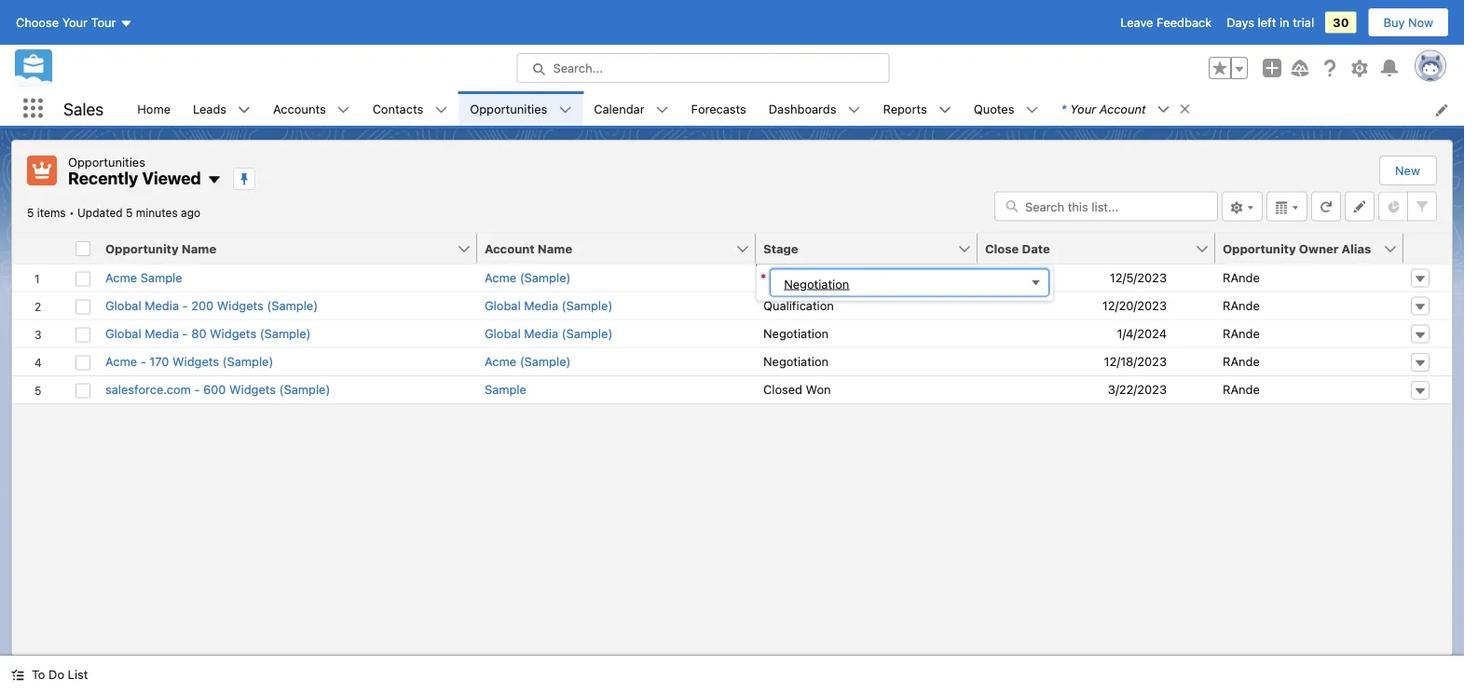 Task type: locate. For each thing, give the bounding box(es) containing it.
global
[[105, 299, 141, 313], [485, 299, 521, 313], [105, 327, 141, 341], [485, 327, 521, 341]]

contacts list item
[[361, 91, 459, 126]]

your inside 'dropdown button'
[[62, 15, 88, 29]]

closed
[[763, 383, 803, 397]]

global media (sample) link for global media - 80 widgets (sample)
[[485, 325, 613, 343]]

widgets down the 80
[[173, 355, 219, 369]]

cell down • on the left of the page
[[68, 234, 98, 264]]

list item containing *
[[1050, 91, 1200, 126]]

recently viewed|opportunities|list view element
[[11, 140, 1453, 656]]

* for * your account
[[1061, 102, 1067, 116]]

owner
[[1299, 241, 1339, 255]]

0 vertical spatial sample
[[140, 271, 182, 285]]

0 vertical spatial global media (sample)
[[485, 299, 613, 313]]

0 vertical spatial global media (sample) link
[[485, 297, 613, 315]]

ago
[[181, 206, 200, 220]]

acme down opportunity name
[[105, 271, 137, 285]]

5 left the items
[[27, 206, 34, 220]]

* inside list item
[[1061, 102, 1067, 116]]

global inside global media - 200 widgets (sample) link
[[105, 299, 141, 313]]

1 global media (sample) link from the top
[[485, 297, 613, 315]]

12/20/2023
[[1103, 299, 1167, 313]]

close date
[[985, 241, 1050, 255]]

text default image
[[1179, 103, 1192, 116], [848, 103, 861, 116], [938, 103, 952, 116]]

account name button
[[477, 234, 735, 263]]

1 horizontal spatial text default image
[[1026, 103, 1039, 116]]

1 horizontal spatial opportunities
[[470, 101, 547, 115]]

1 horizontal spatial *
[[1061, 102, 1067, 116]]

in
[[1280, 15, 1290, 29]]

text default image right the reports
[[938, 103, 952, 116]]

negotiation button
[[770, 269, 1050, 297]]

1 vertical spatial your
[[1070, 102, 1096, 116]]

stage button
[[756, 234, 957, 263]]

global media (sample) link up sample link
[[485, 325, 613, 343]]

acme (sample) down account name
[[485, 271, 571, 285]]

media down account name
[[524, 299, 558, 313]]

global media - 80 widgets (sample) link
[[105, 325, 311, 343]]

text default image right quotes
[[1026, 103, 1039, 116]]

2 acme (sample) link from the top
[[485, 353, 571, 371]]

list item
[[1050, 91, 1200, 126]]

global for the global media (sample) link for global media - 200 widgets (sample)
[[485, 299, 521, 313]]

rande for 12/5/2023
[[1223, 271, 1260, 285]]

text default image left to
[[11, 669, 24, 682]]

opportunity name
[[105, 241, 216, 255]]

1 rande from the top
[[1223, 271, 1260, 285]]

acme (sample) link up sample link
[[485, 353, 571, 371]]

widgets right the 600
[[229, 383, 276, 397]]

- left '170'
[[140, 355, 146, 369]]

dashboards link
[[758, 91, 848, 126]]

* down stage
[[761, 271, 766, 285]]

negotiation inside * negotiation
[[784, 277, 850, 291]]

widgets
[[217, 299, 264, 313], [210, 327, 256, 341], [173, 355, 219, 369], [229, 383, 276, 397]]

text default image inside the dashboards 'list item'
[[848, 103, 861, 116]]

text default image inside list item
[[1179, 103, 1192, 116]]

0 horizontal spatial opportunities
[[68, 155, 145, 169]]

your left tour
[[62, 15, 88, 29]]

group
[[1209, 57, 1248, 79]]

global media - 200 widgets (sample)
[[105, 299, 318, 313]]

0 horizontal spatial text default image
[[11, 669, 24, 682]]

text default image
[[1157, 103, 1170, 116], [1026, 103, 1039, 116], [11, 669, 24, 682]]

(sample) inside "link"
[[222, 355, 273, 369]]

recently viewed status
[[27, 206, 77, 220]]

close date element
[[978, 234, 1227, 264]]

search... button
[[517, 53, 890, 83]]

cell
[[68, 234, 98, 264], [756, 264, 1054, 302]]

80
[[191, 327, 207, 341]]

*
[[1061, 102, 1067, 116], [761, 271, 766, 285]]

text default image right * your account
[[1157, 103, 1170, 116]]

rande for 12/18/2023
[[1223, 355, 1260, 369]]

acme - 170 widgets (sample)
[[105, 355, 273, 369]]

0 horizontal spatial opportunity
[[105, 241, 179, 255]]

1 vertical spatial account
[[485, 241, 535, 255]]

1 horizontal spatial cell
[[756, 264, 1054, 302]]

0 vertical spatial opportunities
[[470, 101, 547, 115]]

text default image inside list item
[[1157, 103, 1170, 116]]

3 rande from the top
[[1223, 327, 1260, 341]]

1 vertical spatial *
[[761, 271, 766, 285]]

text default image for *
[[1157, 103, 1170, 116]]

- left 200
[[182, 299, 188, 313]]

1 opportunity from the left
[[105, 241, 179, 255]]

acme inside acme sample link
[[105, 271, 137, 285]]

2 global media (sample) link from the top
[[485, 325, 613, 343]]

0 horizontal spatial sample
[[140, 271, 182, 285]]

1 horizontal spatial your
[[1070, 102, 1096, 116]]

sample
[[140, 271, 182, 285], [485, 383, 527, 397]]

1 vertical spatial sample
[[485, 383, 527, 397]]

1 vertical spatial global media (sample) link
[[485, 325, 613, 343]]

quotes list item
[[963, 91, 1050, 126]]

0 vertical spatial your
[[62, 15, 88, 29]]

2 text default image from the left
[[848, 103, 861, 116]]

new
[[1396, 164, 1421, 178]]

0 horizontal spatial account
[[485, 241, 535, 255]]

leads list item
[[182, 91, 262, 126]]

2 global media (sample) from the top
[[485, 327, 613, 341]]

acme up sample link
[[485, 355, 516, 369]]

0 horizontal spatial 5
[[27, 206, 34, 220]]

- inside "link"
[[140, 355, 146, 369]]

None search field
[[995, 192, 1218, 221]]

recently viewed grid
[[12, 234, 1452, 404]]

1 name from the left
[[182, 241, 216, 255]]

opportunities list item
[[459, 91, 583, 126]]

opportunity for opportunity owner alias
[[1223, 241, 1296, 255]]

calendar list item
[[583, 91, 680, 126]]

your for tour
[[62, 15, 88, 29]]

1 vertical spatial acme (sample) link
[[485, 353, 571, 371]]

5 rande from the top
[[1223, 383, 1260, 397]]

-
[[182, 299, 188, 313], [182, 327, 188, 341], [140, 355, 146, 369], [194, 383, 200, 397]]

4 rande from the top
[[1223, 355, 1260, 369]]

1 global media (sample) from the top
[[485, 299, 613, 313]]

global media (sample) down account name
[[485, 299, 613, 313]]

0 vertical spatial *
[[1061, 102, 1067, 116]]

text default image for reports
[[938, 103, 952, 116]]

name
[[182, 241, 216, 255], [538, 241, 572, 255]]

3/22/2023
[[1108, 383, 1167, 397]]

3 text default image from the left
[[938, 103, 952, 116]]

dashboards
[[769, 101, 837, 115]]

opportunity name button
[[98, 234, 457, 263]]

recently
[[68, 168, 138, 188]]

opportunity owner alias element
[[1216, 234, 1415, 264]]

account
[[1100, 102, 1146, 116], [485, 241, 535, 255]]

1 horizontal spatial 5
[[126, 206, 133, 220]]

acme - 170 widgets (sample) link
[[105, 353, 273, 371]]

your
[[62, 15, 88, 29], [1070, 102, 1096, 116]]

negotiation
[[763, 271, 829, 285], [784, 277, 850, 291], [763, 327, 829, 341], [763, 355, 829, 369]]

0 horizontal spatial your
[[62, 15, 88, 29]]

acme (sample) link for acme sample
[[485, 269, 571, 287]]

opportunities inside list item
[[470, 101, 547, 115]]

global inside global media - 80 widgets (sample) link
[[105, 327, 141, 341]]

global media (sample)
[[485, 299, 613, 313], [485, 327, 613, 341]]

* your account
[[1061, 102, 1146, 116]]

30
[[1333, 15, 1349, 29]]

cell down stage button
[[756, 264, 1054, 302]]

0 horizontal spatial cell
[[68, 234, 98, 264]]

media up '170'
[[145, 327, 179, 341]]

stage element
[[756, 234, 989, 264]]

global for global media - 80 widgets (sample) link
[[105, 327, 141, 341]]

item number image
[[12, 234, 68, 263]]

media down acme sample link
[[145, 299, 179, 313]]

1 acme (sample) link from the top
[[485, 269, 571, 287]]

Search Recently Viewed list view. search field
[[995, 192, 1218, 221]]

sales
[[63, 99, 104, 119]]

* right quotes list item
[[1061, 102, 1067, 116]]

2 name from the left
[[538, 241, 572, 255]]

do
[[49, 668, 64, 682]]

dashboards list item
[[758, 91, 872, 126]]

0 vertical spatial acme (sample)
[[485, 271, 571, 285]]

feedback
[[1157, 15, 1212, 29]]

name inside "element"
[[538, 241, 572, 255]]

1 horizontal spatial account
[[1100, 102, 1146, 116]]

text default image inside quotes list item
[[1026, 103, 1039, 116]]

rande
[[1223, 271, 1260, 285], [1223, 299, 1260, 313], [1223, 327, 1260, 341], [1223, 355, 1260, 369], [1223, 383, 1260, 397]]

quotes
[[974, 101, 1015, 115]]

leads
[[193, 101, 227, 115]]

5 left the minutes
[[126, 206, 133, 220]]

0 horizontal spatial *
[[761, 271, 766, 285]]

1 vertical spatial acme (sample)
[[485, 355, 571, 369]]

acme left '170'
[[105, 355, 137, 369]]

2 horizontal spatial text default image
[[1157, 103, 1170, 116]]

* inside * negotiation
[[761, 271, 766, 285]]

1 vertical spatial opportunities
[[68, 155, 145, 169]]

acme
[[105, 271, 137, 285], [485, 271, 516, 285], [105, 355, 137, 369], [485, 355, 516, 369]]

item number element
[[12, 234, 68, 264]]

1 horizontal spatial text default image
[[938, 103, 952, 116]]

2 horizontal spatial text default image
[[1179, 103, 1192, 116]]

media up sample link
[[524, 327, 558, 341]]

global media (sample) up sample link
[[485, 327, 613, 341]]

1 text default image from the left
[[1179, 103, 1192, 116]]

now
[[1409, 15, 1434, 29]]

opportunity up acme sample
[[105, 241, 179, 255]]

acme (sample) link down account name
[[485, 269, 571, 287]]

0 horizontal spatial name
[[182, 241, 216, 255]]

2 rande from the top
[[1223, 299, 1260, 313]]

list
[[126, 91, 1464, 126]]

rande for 1/4/2024
[[1223, 327, 1260, 341]]

global media (sample) for global media - 80 widgets (sample)
[[485, 327, 613, 341]]

0 horizontal spatial text default image
[[848, 103, 861, 116]]

(sample)
[[520, 271, 571, 285], [267, 299, 318, 313], [562, 299, 613, 313], [260, 327, 311, 341], [562, 327, 613, 341], [222, 355, 273, 369], [520, 355, 571, 369], [279, 383, 330, 397]]

opportunities
[[470, 101, 547, 115], [68, 155, 145, 169]]

opportunity owner alias button
[[1216, 234, 1383, 263]]

1 acme (sample) from the top
[[485, 271, 571, 285]]

170
[[149, 355, 169, 369]]

global media (sample) link down account name
[[485, 297, 613, 315]]

none search field inside recently viewed|opportunities|list view element
[[995, 192, 1218, 221]]

2 acme (sample) from the top
[[485, 355, 571, 369]]

0 vertical spatial acme (sample) link
[[485, 269, 571, 287]]

acme (sample)
[[485, 271, 571, 285], [485, 355, 571, 369]]

acme (sample) up sample link
[[485, 355, 571, 369]]

1 horizontal spatial opportunity
[[1223, 241, 1296, 255]]

text default image inside the reports list item
[[938, 103, 952, 116]]

opportunity
[[105, 241, 179, 255], [1223, 241, 1296, 255]]

widgets right 200
[[217, 299, 264, 313]]

text default image left "reports" link
[[848, 103, 861, 116]]

1 vertical spatial global media (sample)
[[485, 327, 613, 341]]

media for global media - 200 widgets (sample) link
[[145, 299, 179, 313]]

1 5 from the left
[[27, 206, 34, 220]]

global media (sample) for global media - 200 widgets (sample)
[[485, 299, 613, 313]]

text default image right * your account
[[1179, 103, 1192, 116]]

list containing home
[[126, 91, 1464, 126]]

media for global media - 80 widgets (sample) link
[[145, 327, 179, 341]]

1 horizontal spatial name
[[538, 241, 572, 255]]

media
[[145, 299, 179, 313], [524, 299, 558, 313], [145, 327, 179, 341], [524, 327, 558, 341]]

leads link
[[182, 91, 238, 126]]

your inside list item
[[1070, 102, 1096, 116]]

opportunity left owner
[[1223, 241, 1296, 255]]

salesforce.com
[[105, 383, 191, 397]]

salesforce.com - 600 widgets (sample)
[[105, 383, 330, 397]]

account inside account name button
[[485, 241, 535, 255]]

your right quotes list item
[[1070, 102, 1096, 116]]

tour
[[91, 15, 116, 29]]

global media (sample) link
[[485, 297, 613, 315], [485, 325, 613, 343]]

2 opportunity from the left
[[1223, 241, 1296, 255]]



Task type: vqa. For each thing, say whether or not it's contained in the screenshot.


Task type: describe. For each thing, give the bounding box(es) containing it.
- left the 80
[[182, 327, 188, 341]]

account name element
[[477, 234, 767, 264]]

global for global media - 80 widgets (sample)'s the global media (sample) link
[[485, 327, 521, 341]]

accounts list item
[[262, 91, 361, 126]]

contacts link
[[361, 91, 435, 126]]

viewed
[[142, 168, 201, 188]]

list
[[68, 668, 88, 682]]

forecasts
[[691, 101, 746, 115]]

salesforce.com - 600 widgets (sample) link
[[105, 381, 330, 399]]

global media - 80 widgets (sample)
[[105, 327, 311, 341]]

choose
[[16, 15, 59, 29]]

* for * negotiation
[[761, 271, 766, 285]]

to do list button
[[0, 656, 99, 694]]

calendar
[[594, 101, 645, 115]]

choose your tour
[[16, 15, 116, 29]]

close date button
[[978, 234, 1195, 263]]

0 vertical spatial account
[[1100, 102, 1146, 116]]

opportunities image
[[27, 156, 57, 185]]

1/4/2024
[[1117, 327, 1167, 341]]

action image
[[1404, 234, 1452, 263]]

recently viewed
[[68, 168, 201, 188]]

leave feedback
[[1121, 15, 1212, 29]]

quotes link
[[963, 91, 1026, 126]]

leave
[[1121, 15, 1154, 29]]

qualification
[[763, 299, 834, 313]]

stage
[[763, 241, 799, 255]]

reports list item
[[872, 91, 963, 126]]

- left the 600
[[194, 383, 200, 397]]

1 horizontal spatial sample
[[485, 383, 527, 397]]

acme (sample) for acme sample
[[485, 271, 571, 285]]

leave feedback link
[[1121, 15, 1212, 29]]

forecasts link
[[680, 91, 758, 126]]

text default image inside to do list button
[[11, 669, 24, 682]]

action element
[[1404, 234, 1452, 264]]

text default image for dashboards
[[848, 103, 861, 116]]

rande for 3/22/2023
[[1223, 383, 1260, 397]]

acme (sample) link for acme - 170 widgets (sample)
[[485, 353, 571, 371]]

opportunities link
[[459, 91, 559, 126]]

calendar link
[[583, 91, 656, 126]]

days
[[1227, 15, 1255, 29]]

200
[[191, 299, 214, 313]]

2 5 from the left
[[126, 206, 133, 220]]

accounts
[[273, 101, 326, 115]]

buy now button
[[1368, 7, 1449, 37]]

updated
[[77, 206, 123, 220]]

widgets inside "link"
[[173, 355, 219, 369]]

alias
[[1342, 241, 1372, 255]]

reports link
[[872, 91, 938, 126]]

name for account name
[[538, 241, 572, 255]]

media for the global media (sample) link for global media - 200 widgets (sample)
[[524, 299, 558, 313]]

closed won
[[763, 383, 831, 397]]

acme (sample) for acme - 170 widgets (sample)
[[485, 355, 571, 369]]

name for opportunity name
[[182, 241, 216, 255]]

days left in trial
[[1227, 15, 1314, 29]]

home link
[[126, 91, 182, 126]]

search...
[[553, 61, 603, 75]]

* negotiation
[[761, 271, 850, 291]]

to
[[32, 668, 45, 682]]

sample link
[[485, 381, 527, 399]]

cell containing negotiation
[[756, 264, 1054, 302]]

media for global media - 80 widgets (sample)'s the global media (sample) link
[[524, 327, 558, 341]]

rande for 12/20/2023
[[1223, 299, 1260, 313]]

acme sample
[[105, 271, 182, 285]]

opportunity for opportunity name
[[105, 241, 179, 255]]

opportunity owner alias
[[1223, 241, 1372, 255]]

items
[[37, 206, 66, 220]]

minutes
[[136, 206, 178, 220]]

date
[[1022, 241, 1050, 255]]

opportunity name element
[[98, 234, 488, 264]]

reports
[[883, 101, 927, 115]]

global for global media - 200 widgets (sample) link
[[105, 299, 141, 313]]

acme down account name
[[485, 271, 516, 285]]

accounts link
[[262, 91, 337, 126]]

contacts
[[373, 101, 424, 115]]

left
[[1258, 15, 1276, 29]]

close
[[985, 241, 1019, 255]]

acme sample link
[[105, 269, 182, 287]]

buy
[[1384, 15, 1405, 29]]

acme inside acme - 170 widgets (sample) "link"
[[105, 355, 137, 369]]

new button
[[1381, 157, 1436, 185]]

home
[[137, 101, 171, 115]]

your for account
[[1070, 102, 1096, 116]]

won
[[806, 383, 831, 397]]

text default image for quotes
[[1026, 103, 1039, 116]]

choose your tour button
[[15, 7, 134, 37]]

12/18/2023
[[1104, 355, 1167, 369]]

to do list
[[32, 668, 88, 682]]

600
[[203, 383, 226, 397]]

buy now
[[1384, 15, 1434, 29]]

global media (sample) link for global media - 200 widgets (sample)
[[485, 297, 613, 315]]

5 items • updated 5 minutes ago
[[27, 206, 200, 220]]

account name
[[485, 241, 572, 255]]

widgets right the 80
[[210, 327, 256, 341]]

12/5/2023
[[1110, 271, 1167, 285]]

global media - 200 widgets (sample) link
[[105, 297, 318, 315]]

trial
[[1293, 15, 1314, 29]]

•
[[69, 206, 74, 220]]



